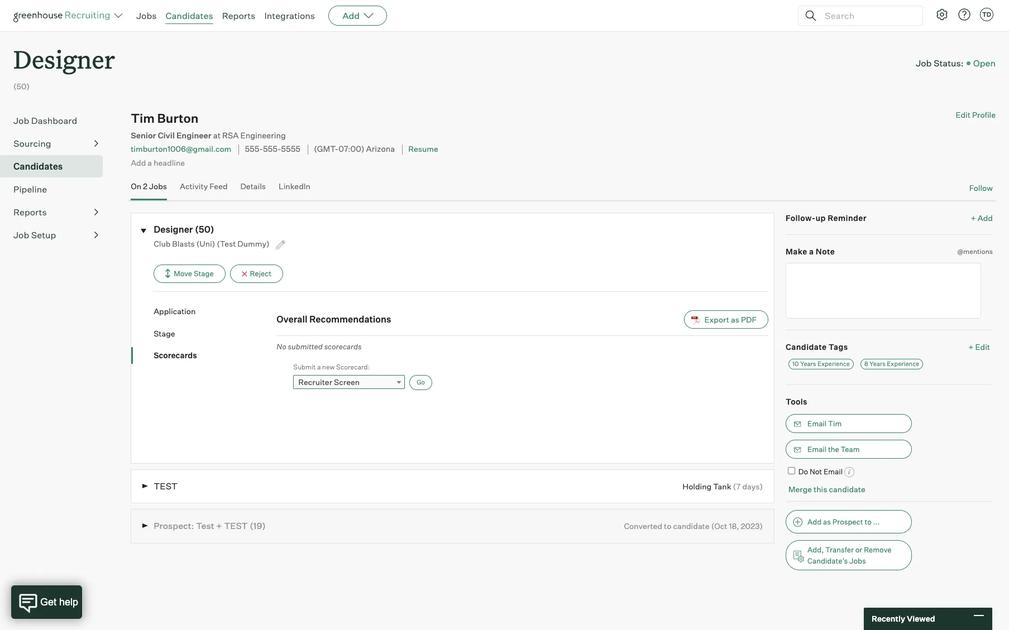 Task type: describe. For each thing, give the bounding box(es) containing it.
0 vertical spatial jobs
[[136, 10, 157, 21]]

candidate tags
[[786, 342, 848, 352]]

(7
[[733, 482, 741, 491]]

viewed
[[907, 614, 935, 624]]

blasts
[[172, 239, 195, 249]]

merge this candidate link
[[788, 485, 865, 494]]

submit a new scorecard:
[[293, 363, 370, 371]]

0 vertical spatial (50)
[[13, 82, 30, 91]]

export as pdf
[[704, 315, 757, 324]]

arizona
[[366, 144, 395, 154]]

test
[[196, 520, 214, 532]]

move stage
[[174, 269, 214, 278]]

tim inside the 'email tim' "button"
[[828, 419, 842, 428]]

on 2 jobs
[[131, 182, 167, 191]]

to inside button
[[865, 518, 872, 526]]

linkedin
[[279, 182, 310, 191]]

1 vertical spatial jobs
[[149, 182, 167, 191]]

1 horizontal spatial reports link
[[222, 10, 255, 21]]

new
[[322, 363, 335, 371]]

details
[[240, 182, 266, 191]]

job for job dashboard
[[13, 115, 29, 126]]

0 horizontal spatial to
[[664, 522, 671, 531]]

merge
[[788, 485, 812, 494]]

holding tank (7 days)
[[683, 482, 763, 491]]

move
[[174, 269, 192, 278]]

edit profile link
[[956, 110, 996, 120]]

2 555- from the left
[[263, 144, 281, 154]]

the
[[828, 445, 839, 454]]

add,
[[807, 545, 824, 554]]

as for export
[[731, 315, 739, 324]]

scorecards
[[324, 342, 362, 351]]

0 horizontal spatial reports link
[[13, 206, 98, 219]]

add as prospect to ... button
[[786, 510, 912, 534]]

timburton1006@gmail.com
[[131, 144, 231, 154]]

headline
[[154, 158, 185, 167]]

job dashboard
[[13, 115, 77, 126]]

converted to candidate (oct 18, 2023)
[[624, 522, 763, 531]]

td button
[[980, 8, 993, 21]]

a for make
[[809, 247, 814, 256]]

status:
[[934, 57, 964, 69]]

job for job status:
[[916, 57, 932, 69]]

0 horizontal spatial candidates link
[[13, 160, 98, 173]]

up
[[816, 213, 826, 223]]

8
[[864, 360, 868, 368]]

1 vertical spatial reports
[[13, 207, 47, 218]]

stage link
[[154, 328, 277, 339]]

email the team
[[807, 445, 860, 454]]

1 555- from the left
[[245, 144, 263, 154]]

greenhouse recruiting image
[[13, 9, 114, 22]]

(gmt-07:00) arizona
[[314, 144, 395, 154]]

add, transfer or remove candidate's jobs button
[[786, 540, 912, 571]]

candidate for this
[[829, 485, 865, 494]]

note
[[816, 247, 835, 256]]

555-555-5555
[[245, 144, 300, 154]]

make
[[786, 247, 807, 256]]

integrations
[[264, 10, 315, 21]]

...
[[873, 518, 880, 526]]

@mentions
[[957, 247, 993, 256]]

job setup
[[13, 230, 56, 241]]

holding
[[683, 482, 711, 491]]

prospect: test + test (19)
[[154, 520, 266, 532]]

designer for designer (50)
[[154, 224, 193, 235]]

merge this candidate
[[788, 485, 865, 494]]

job status:
[[916, 57, 964, 69]]

rsa
[[222, 131, 239, 141]]

+ add
[[971, 213, 993, 223]]

follow
[[969, 183, 993, 193]]

@mentions link
[[957, 246, 993, 257]]

go
[[417, 379, 425, 386]]

reject
[[250, 269, 271, 278]]

(test
[[217, 239, 236, 249]]

integrations link
[[264, 10, 315, 21]]

do
[[798, 467, 808, 476]]

designer link
[[13, 31, 115, 78]]

email tim button
[[786, 414, 912, 433]]

senior
[[131, 131, 156, 141]]

activity feed
[[180, 182, 228, 191]]

sourcing
[[13, 138, 51, 149]]

a for add
[[148, 158, 152, 167]]

activity
[[180, 182, 208, 191]]

add for add
[[342, 10, 360, 21]]

make a note
[[786, 247, 835, 256]]

linkedin link
[[279, 182, 310, 198]]

application
[[154, 307, 196, 316]]

overall
[[277, 314, 307, 325]]

add, transfer or remove candidate's jobs
[[807, 545, 891, 566]]

(19)
[[250, 520, 266, 532]]

a for submit
[[317, 363, 321, 371]]

pdf
[[741, 315, 757, 324]]

job for job setup
[[13, 230, 29, 241]]

jobs link
[[136, 10, 157, 21]]

tank
[[713, 482, 731, 491]]

details link
[[240, 182, 266, 198]]

1 vertical spatial candidates
[[13, 161, 63, 172]]

pipeline link
[[13, 183, 98, 196]]



Task type: locate. For each thing, give the bounding box(es) containing it.
resume
[[408, 144, 438, 154]]

as for add
[[823, 518, 831, 526]]

on 2 jobs link
[[131, 182, 167, 198]]

1 horizontal spatial to
[[865, 518, 872, 526]]

email left the
[[807, 445, 826, 454]]

a left the new
[[317, 363, 321, 371]]

1 vertical spatial test
[[224, 520, 248, 532]]

0 vertical spatial job
[[916, 57, 932, 69]]

0 horizontal spatial (50)
[[13, 82, 30, 91]]

as left prospect
[[823, 518, 831, 526]]

1 vertical spatial stage
[[154, 329, 175, 338]]

recruiter screen link
[[293, 375, 405, 389]]

designer
[[13, 42, 115, 75], [154, 224, 193, 235]]

add as prospect to ...
[[807, 518, 880, 526]]

email up the email the team
[[807, 419, 826, 428]]

resume link
[[408, 144, 438, 154]]

club
[[154, 239, 170, 249]]

1 vertical spatial (50)
[[195, 224, 214, 235]]

0 vertical spatial stage
[[194, 269, 214, 278]]

email right not
[[824, 467, 843, 476]]

configure image
[[935, 8, 949, 21]]

(50)
[[13, 82, 30, 91], [195, 224, 214, 235]]

1 vertical spatial +
[[968, 342, 974, 352]]

feed
[[210, 182, 228, 191]]

candidates down sourcing
[[13, 161, 63, 172]]

1 experience from the left
[[817, 360, 850, 368]]

+ for + add
[[971, 213, 976, 223]]

0 vertical spatial edit
[[956, 110, 970, 120]]

email
[[807, 419, 826, 428], [807, 445, 826, 454], [824, 467, 843, 476]]

edit profile
[[956, 110, 996, 120]]

as
[[731, 315, 739, 324], [823, 518, 831, 526]]

designer (50)
[[154, 224, 214, 235]]

candidate
[[786, 342, 827, 352]]

0 horizontal spatial reports
[[13, 207, 47, 218]]

0 vertical spatial test
[[154, 481, 177, 492]]

1 vertical spatial edit
[[975, 342, 990, 352]]

not
[[810, 467, 822, 476]]

test left (19)
[[224, 520, 248, 532]]

2 horizontal spatial a
[[809, 247, 814, 256]]

add inside popup button
[[342, 10, 360, 21]]

0 horizontal spatial edit
[[956, 110, 970, 120]]

to left "..."
[[865, 518, 872, 526]]

(uni)
[[196, 239, 215, 249]]

2 years from the left
[[870, 360, 886, 368]]

555-
[[245, 144, 263, 154], [263, 144, 281, 154]]

0 horizontal spatial a
[[148, 158, 152, 167]]

1 horizontal spatial tim
[[828, 419, 842, 428]]

years right 10
[[800, 360, 816, 368]]

1 horizontal spatial edit
[[975, 342, 990, 352]]

experience for 8 years experience
[[887, 360, 919, 368]]

0 vertical spatial as
[[731, 315, 739, 324]]

1 horizontal spatial candidates link
[[166, 10, 213, 21]]

+ edit
[[968, 342, 990, 352]]

as inside button
[[823, 518, 831, 526]]

jobs inside add, transfer or remove candidate's jobs
[[849, 557, 866, 566]]

1 horizontal spatial candidate
[[829, 485, 865, 494]]

a left headline
[[148, 158, 152, 167]]

0 vertical spatial reports
[[222, 10, 255, 21]]

scorecards link
[[154, 350, 277, 361]]

1 vertical spatial candidate
[[673, 522, 709, 531]]

screen
[[334, 378, 360, 387]]

reminder
[[828, 213, 867, 223]]

candidates
[[166, 10, 213, 21], [13, 161, 63, 172]]

1 years from the left
[[800, 360, 816, 368]]

a left note
[[809, 247, 814, 256]]

1 vertical spatial designer
[[154, 224, 193, 235]]

2 vertical spatial +
[[216, 520, 222, 532]]

07:00)
[[339, 144, 364, 154]]

years for 8
[[870, 360, 886, 368]]

+ for + edit
[[968, 342, 974, 352]]

0 vertical spatial candidate
[[829, 485, 865, 494]]

email for email tim
[[807, 419, 826, 428]]

1 horizontal spatial (50)
[[195, 224, 214, 235]]

0 vertical spatial candidates
[[166, 10, 213, 21]]

(50) up job dashboard
[[13, 82, 30, 91]]

0 horizontal spatial stage
[[154, 329, 175, 338]]

email inside button
[[807, 445, 826, 454]]

at
[[213, 131, 221, 141]]

1 horizontal spatial test
[[224, 520, 248, 532]]

email for email the team
[[807, 445, 826, 454]]

activity feed link
[[180, 182, 228, 198]]

stage inside "move stage" button
[[194, 269, 214, 278]]

0 horizontal spatial experience
[[817, 360, 850, 368]]

tags
[[829, 342, 848, 352]]

td
[[982, 11, 991, 18]]

stage down application on the left
[[154, 329, 175, 338]]

as left pdf
[[731, 315, 739, 324]]

candidate right this at the bottom of the page
[[829, 485, 865, 494]]

2 vertical spatial a
[[317, 363, 321, 371]]

0 vertical spatial tim
[[131, 111, 155, 126]]

add for add a headline
[[131, 158, 146, 167]]

remove
[[864, 545, 891, 554]]

burton
[[157, 111, 199, 126]]

0 horizontal spatial designer
[[13, 42, 115, 75]]

(oct
[[711, 522, 727, 531]]

1 vertical spatial as
[[823, 518, 831, 526]]

submit
[[293, 363, 316, 371]]

no
[[277, 342, 286, 351]]

designer up blasts
[[154, 224, 193, 235]]

years for 10
[[800, 360, 816, 368]]

1 vertical spatial candidates link
[[13, 160, 98, 173]]

candidates link down "sourcing" link
[[13, 160, 98, 173]]

0 horizontal spatial years
[[800, 360, 816, 368]]

2 vertical spatial email
[[824, 467, 843, 476]]

1 vertical spatial job
[[13, 115, 29, 126]]

timburton1006@gmail.com link
[[131, 144, 231, 154]]

go link
[[409, 375, 432, 390]]

tim
[[131, 111, 155, 126], [828, 419, 842, 428]]

2 vertical spatial jobs
[[849, 557, 866, 566]]

2
[[143, 182, 147, 191]]

recently
[[872, 614, 905, 624]]

5555
[[281, 144, 300, 154]]

1 horizontal spatial years
[[870, 360, 886, 368]]

civil
[[158, 131, 175, 141]]

on
[[131, 182, 141, 191]]

1 vertical spatial a
[[809, 247, 814, 256]]

years inside 'link'
[[870, 360, 886, 368]]

0 horizontal spatial test
[[154, 481, 177, 492]]

0 horizontal spatial candidates
[[13, 161, 63, 172]]

candidate for to
[[673, 522, 709, 531]]

designer for designer
[[13, 42, 115, 75]]

stage
[[194, 269, 214, 278], [154, 329, 175, 338]]

tim inside tim burton senior civil engineer at rsa engineering
[[131, 111, 155, 126]]

0 vertical spatial +
[[971, 213, 976, 223]]

(50) up (uni)
[[195, 224, 214, 235]]

candidate left (oct at right
[[673, 522, 709, 531]]

to
[[865, 518, 872, 526], [664, 522, 671, 531]]

experience
[[817, 360, 850, 368], [887, 360, 919, 368]]

stage right move on the left of the page
[[194, 269, 214, 278]]

18,
[[729, 522, 739, 531]]

0 vertical spatial candidates link
[[166, 10, 213, 21]]

2 vertical spatial job
[[13, 230, 29, 241]]

0 vertical spatial reports link
[[222, 10, 255, 21]]

1 vertical spatial email
[[807, 445, 826, 454]]

0 horizontal spatial as
[[731, 315, 739, 324]]

1 vertical spatial reports link
[[13, 206, 98, 219]]

reports left the integrations
[[222, 10, 255, 21]]

1 vertical spatial tim
[[828, 419, 842, 428]]

recommendations
[[309, 314, 391, 325]]

1 horizontal spatial candidates
[[166, 10, 213, 21]]

do not email
[[798, 467, 843, 476]]

pipeline
[[13, 184, 47, 195]]

0 horizontal spatial tim
[[131, 111, 155, 126]]

2 experience from the left
[[887, 360, 919, 368]]

reports link left the integrations
[[222, 10, 255, 21]]

stage inside "stage" link
[[154, 329, 175, 338]]

1 horizontal spatial as
[[823, 518, 831, 526]]

add inside button
[[807, 518, 822, 526]]

to right converted on the bottom of the page
[[664, 522, 671, 531]]

overall recommendations
[[277, 314, 391, 325]]

td button
[[978, 6, 996, 23]]

10
[[792, 360, 799, 368]]

+ add link
[[971, 213, 993, 223]]

0 horizontal spatial candidate
[[673, 522, 709, 531]]

follow-
[[786, 213, 816, 223]]

prospect
[[832, 518, 863, 526]]

1 horizontal spatial experience
[[887, 360, 919, 368]]

10 years experience
[[792, 360, 850, 368]]

experience down the tags
[[817, 360, 850, 368]]

tim up the senior
[[131, 111, 155, 126]]

experience inside 'link'
[[887, 360, 919, 368]]

candidates link right the jobs 'link'
[[166, 10, 213, 21]]

job up sourcing
[[13, 115, 29, 126]]

candidates right the jobs 'link'
[[166, 10, 213, 21]]

email tim
[[807, 419, 842, 428]]

sourcing link
[[13, 137, 98, 150]]

1 horizontal spatial reports
[[222, 10, 255, 21]]

experience right 8
[[887, 360, 919, 368]]

tim up the
[[828, 419, 842, 428]]

8 years experience link
[[860, 359, 923, 370]]

application link
[[154, 306, 277, 317]]

club blasts (uni) (test dummy)
[[154, 239, 271, 249]]

years right 8
[[870, 360, 886, 368]]

follow-up reminder
[[786, 213, 867, 223]]

this
[[814, 485, 827, 494]]

email inside "button"
[[807, 419, 826, 428]]

export
[[704, 315, 729, 324]]

None text field
[[786, 263, 981, 319]]

tools
[[786, 397, 807, 407]]

candidates link
[[166, 10, 213, 21], [13, 160, 98, 173]]

experience for 10 years experience
[[817, 360, 850, 368]]

edit
[[956, 110, 970, 120], [975, 342, 990, 352]]

test up prospect:
[[154, 481, 177, 492]]

add button
[[328, 6, 387, 26]]

reports link down pipeline link
[[13, 206, 98, 219]]

days)
[[742, 482, 763, 491]]

add for add as prospect to ...
[[807, 518, 822, 526]]

0 vertical spatial a
[[148, 158, 152, 167]]

job left status:
[[916, 57, 932, 69]]

scorecards
[[154, 351, 197, 360]]

years
[[800, 360, 816, 368], [870, 360, 886, 368]]

email the team button
[[786, 440, 912, 459]]

10 years experience link
[[788, 359, 854, 370]]

follow link
[[969, 183, 993, 194]]

Search text field
[[822, 8, 912, 24]]

reports down pipeline
[[13, 207, 47, 218]]

job left setup on the top left of the page
[[13, 230, 29, 241]]

1 horizontal spatial stage
[[194, 269, 214, 278]]

0 vertical spatial email
[[807, 419, 826, 428]]

1 horizontal spatial designer
[[154, 224, 193, 235]]

designer down "greenhouse recruiting" image
[[13, 42, 115, 75]]

1 horizontal spatial a
[[317, 363, 321, 371]]

0 vertical spatial designer
[[13, 42, 115, 75]]

Do Not Email checkbox
[[788, 467, 795, 474]]



Task type: vqa. For each thing, say whether or not it's contained in the screenshot.
07:00)
yes



